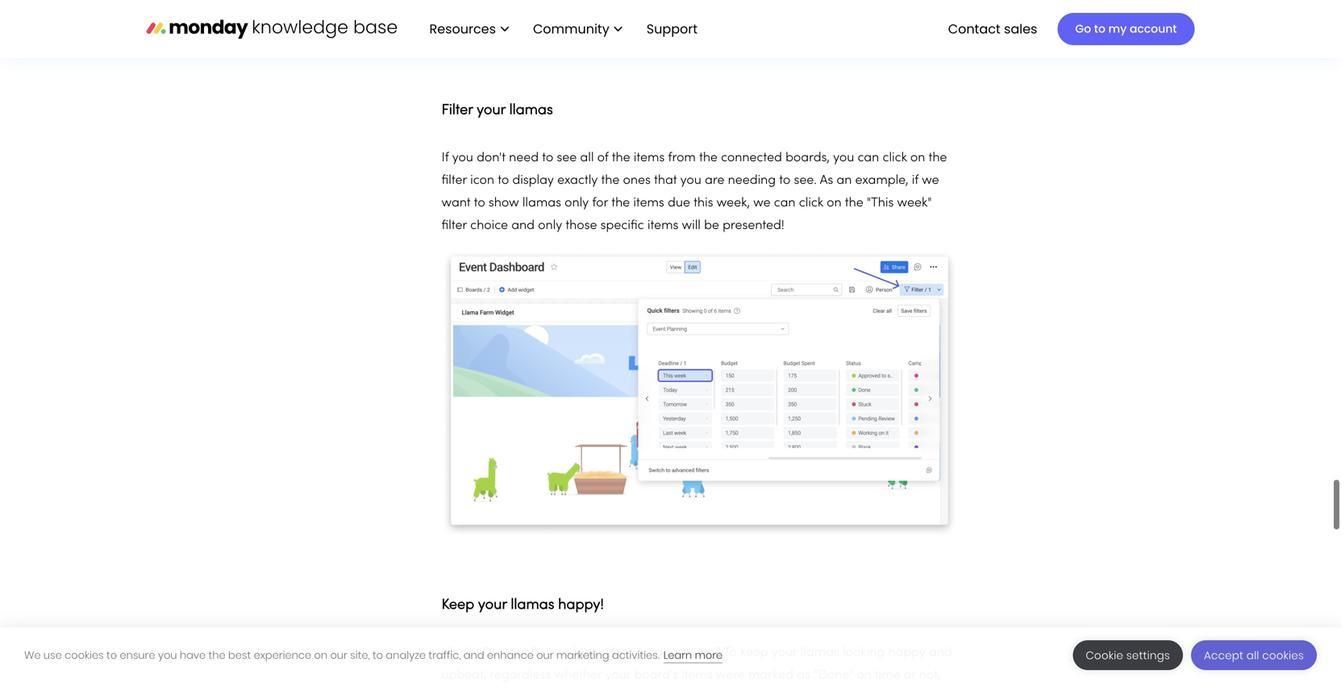 Task type: locate. For each thing, give the bounding box(es) containing it.
have
[[180, 648, 206, 663]]

our
[[330, 648, 347, 663], [537, 648, 554, 663]]

all left the of
[[580, 152, 594, 164]]

the up week"
[[929, 152, 947, 164]]

can up example,
[[858, 152, 879, 164]]

filter up want at the left top of the page
[[442, 175, 467, 187]]

llamas up need
[[509, 104, 553, 117]]

llamas down display
[[523, 197, 561, 209]]

0 vertical spatial all
[[580, 152, 594, 164]]

to right go
[[1094, 21, 1106, 37]]

time
[[875, 669, 901, 681]]

can
[[858, 152, 879, 164], [774, 197, 796, 209]]

on down looking
[[857, 669, 872, 681]]

we up presented!
[[753, 197, 771, 209]]

we
[[922, 175, 939, 187], [753, 197, 771, 209]]

go
[[1076, 21, 1091, 37]]

support link
[[639, 15, 711, 43], [647, 20, 703, 38]]

items
[[634, 152, 665, 164], [633, 197, 664, 209], [648, 220, 679, 232], [682, 669, 713, 681]]

to down icon
[[474, 197, 485, 209]]

0 horizontal spatial only
[[538, 220, 562, 232]]

want
[[442, 197, 471, 209]]

0 vertical spatial click
[[883, 152, 907, 164]]

click
[[883, 152, 907, 164], [799, 197, 824, 209]]

1 our from the left
[[330, 648, 347, 663]]

cookies for use
[[65, 648, 104, 663]]

and up 'upbeat,'
[[464, 648, 484, 663]]

0 vertical spatial filter
[[442, 175, 467, 187]]

happy!
[[558, 598, 604, 612]]

we use cookies to ensure you have the best experience on our site, to analyze traffic, and enhance our marketing activities. learn more
[[24, 648, 723, 663]]

account
[[1130, 21, 1177, 37]]

1 vertical spatial filter
[[442, 220, 467, 232]]

items down learn more link in the bottom of the page
[[682, 669, 713, 681]]

our left site,
[[330, 648, 347, 663]]

show
[[489, 197, 519, 209]]

1 horizontal spatial our
[[537, 648, 554, 663]]

and
[[512, 220, 535, 232], [655, 647, 678, 659], [929, 647, 952, 659], [464, 648, 484, 663]]

the
[[612, 152, 630, 164], [699, 152, 718, 164], [929, 152, 947, 164], [601, 175, 620, 187], [612, 197, 630, 209], [845, 197, 864, 209], [209, 648, 226, 663]]

from
[[668, 152, 696, 164]]

2 cookies from the left
[[1263, 648, 1304, 663]]

dialog
[[0, 628, 1341, 683]]

due
[[668, 197, 690, 209]]

1 vertical spatial click
[[799, 197, 824, 209]]

exactly
[[557, 175, 598, 187]]

only down "exactly" at the left of page
[[565, 197, 589, 209]]

go to my account link
[[1058, 13, 1195, 45]]

connected
[[721, 152, 782, 164]]

1 horizontal spatial can
[[858, 152, 879, 164]]

all
[[580, 152, 594, 164], [1247, 648, 1260, 663]]

can down see.
[[774, 197, 796, 209]]

if you don't need to see all of the items from the connected boards, you can click on the filter icon to display exactly the ones that you are needing to see. as an example, if we want to show llamas only for the items due this week, we can click on the "this week" filter choice and only those specific items will be presented!
[[442, 152, 947, 232]]

filter
[[442, 104, 473, 117]]

you inside dialog
[[158, 648, 177, 663]]

boards,
[[786, 152, 830, 164]]

only
[[565, 197, 589, 209], [538, 220, 562, 232]]

you
[[452, 152, 473, 164], [833, 152, 854, 164], [680, 175, 702, 187], [158, 648, 177, 663]]

items down ones
[[633, 197, 664, 209]]

accept all cookies
[[1204, 648, 1304, 663]]

filter down want at the left top of the page
[[442, 220, 467, 232]]

to left ensure
[[106, 648, 117, 663]]

cookie
[[1086, 648, 1124, 663]]

the right the 'for'
[[612, 197, 630, 209]]

sales
[[1004, 20, 1038, 38]]

0 vertical spatial can
[[858, 152, 879, 164]]

the down an at the top of page
[[845, 197, 864, 209]]

specific
[[601, 220, 644, 232]]

you right if
[[452, 152, 473, 164]]

and down show
[[512, 220, 535, 232]]

llamas up "done"
[[801, 647, 840, 659]]

be
[[704, 220, 719, 232]]

click down see.
[[799, 197, 824, 209]]

experience
[[254, 648, 311, 663]]

list
[[413, 0, 711, 58]]

1 horizontal spatial cookies
[[1263, 648, 1304, 663]]

regardless
[[490, 669, 551, 681]]

your
[[477, 104, 506, 117], [478, 598, 507, 612], [503, 647, 528, 659], [772, 647, 797, 659], [605, 669, 631, 681]]

0 horizontal spatial our
[[330, 648, 347, 663]]

we right if
[[922, 175, 939, 187]]

contact sales link
[[940, 15, 1046, 43]]

0 horizontal spatial click
[[799, 197, 824, 209]]

0 horizontal spatial cookies
[[65, 648, 104, 663]]

1 horizontal spatial all
[[1247, 648, 1260, 663]]

of
[[597, 152, 609, 164]]

1 horizontal spatial click
[[883, 152, 907, 164]]

looking
[[843, 647, 885, 659]]

to right site,
[[373, 648, 383, 663]]

analyze
[[386, 648, 426, 663]]

our up regardless
[[537, 648, 554, 663]]

cookies right use
[[65, 648, 104, 663]]

0 horizontal spatial all
[[580, 152, 594, 164]]

1 vertical spatial we
[[753, 197, 771, 209]]

only left those
[[538, 220, 562, 232]]

to right icon
[[498, 175, 509, 187]]

for
[[592, 197, 608, 209]]

on down as
[[827, 197, 842, 209]]

on inside uh oh! do your llamas look a bit sad and down? to keep your llamas looking happy and upbeat, regardless whether your board's items were marked as "done" on time or not
[[857, 669, 872, 681]]

more
[[695, 648, 723, 663]]

1 vertical spatial all
[[1247, 648, 1260, 663]]

1 cookies from the left
[[65, 648, 104, 663]]

1 horizontal spatial we
[[922, 175, 939, 187]]

use
[[43, 648, 62, 663]]

monday.com logo image
[[146, 12, 397, 46]]

all right the accept
[[1247, 648, 1260, 663]]

cookie settings
[[1086, 648, 1170, 663]]

see
[[557, 152, 577, 164]]

click up example,
[[883, 152, 907, 164]]

your right keep on the bottom of the page
[[478, 598, 507, 612]]

happy
[[888, 647, 926, 659]]

needing
[[728, 175, 776, 187]]

icon
[[470, 175, 494, 187]]

cookies right the accept
[[1263, 648, 1304, 663]]

llamas left happy!
[[511, 598, 555, 612]]

1 vertical spatial can
[[774, 197, 796, 209]]

need
[[509, 152, 539, 164]]

filter your llamas
[[442, 104, 553, 117]]

to left see
[[542, 152, 553, 164]]

cookies
[[65, 648, 104, 663], [1263, 648, 1304, 663]]

all inside the if you don't need to see all of the items from the connected boards, you can click on the filter icon to display exactly the ones that you are needing to see. as an example, if we want to show llamas only for the items due this week, we can click on the "this week" filter choice and only those specific items will be presented!
[[580, 152, 594, 164]]

1 horizontal spatial only
[[565, 197, 589, 209]]

you left have
[[158, 648, 177, 663]]

learn
[[664, 648, 692, 663]]

best
[[228, 648, 251, 663]]

llamas left look
[[532, 647, 571, 659]]

group_1__18_.png image
[[442, 250, 958, 537]]

cookies inside button
[[1263, 648, 1304, 663]]

on right experience
[[314, 648, 328, 663]]



Task type: vqa. For each thing, say whether or not it's contained in the screenshot.
SHOW
yes



Task type: describe. For each thing, give the bounding box(es) containing it.
ensure
[[120, 648, 155, 663]]

will
[[682, 220, 701, 232]]

list containing resources
[[413, 0, 711, 58]]

this
[[694, 197, 713, 209]]

upbeat,
[[442, 669, 486, 681]]

week"
[[897, 197, 932, 209]]

and right happy on the right
[[929, 647, 952, 659]]

and up board's
[[655, 647, 678, 659]]

llamas inside the if you don't need to see all of the items from the connected boards, you can click on the filter icon to display exactly the ones that you are needing to see. as an example, if we want to show llamas only for the items due this week, we can click on the "this week" filter choice and only those specific items will be presented!
[[523, 197, 561, 209]]

and inside the if you don't need to see all of the items from the connected boards, you can click on the filter icon to display exactly the ones that you are needing to see. as an example, if we want to show llamas only for the items due this week, we can click on the "this week" filter choice and only those specific items will be presented!
[[512, 220, 535, 232]]

2 filter from the top
[[442, 220, 467, 232]]

learn more link
[[664, 648, 723, 663]]

contact sales
[[948, 20, 1038, 38]]

oh!
[[461, 647, 479, 659]]

0 horizontal spatial can
[[774, 197, 796, 209]]

display
[[512, 175, 554, 187]]

we
[[24, 648, 41, 663]]

support
[[647, 20, 698, 38]]

items down due
[[648, 220, 679, 232]]

you left are
[[680, 175, 702, 187]]

0 vertical spatial we
[[922, 175, 939, 187]]

are
[[705, 175, 725, 187]]

a
[[601, 647, 609, 659]]

were
[[716, 669, 745, 681]]

your down bit
[[605, 669, 631, 681]]

accept
[[1204, 648, 1244, 663]]

look
[[574, 647, 598, 659]]

the left best
[[209, 648, 226, 663]]

1 filter from the top
[[442, 175, 467, 187]]

community link
[[525, 15, 631, 43]]

main element
[[413, 0, 1195, 58]]

your right filter
[[477, 104, 506, 117]]

those
[[566, 220, 597, 232]]

keep
[[740, 647, 768, 659]]

activities.
[[612, 648, 660, 663]]

whether
[[554, 669, 602, 681]]

to
[[724, 647, 737, 659]]

resources link
[[421, 15, 517, 43]]

cookie settings button
[[1073, 640, 1183, 670]]

sad
[[630, 647, 652, 659]]

"done"
[[814, 669, 853, 681]]

1 vertical spatial only
[[538, 220, 562, 232]]

your up regardless
[[503, 647, 528, 659]]

the up are
[[699, 152, 718, 164]]

see.
[[794, 175, 817, 187]]

site,
[[350, 648, 370, 663]]

the down the of
[[601, 175, 620, 187]]

bit
[[612, 647, 627, 659]]

choice
[[470, 220, 508, 232]]

if
[[912, 175, 919, 187]]

the right the of
[[612, 152, 630, 164]]

presented!
[[723, 220, 785, 232]]

you up an at the top of page
[[833, 152, 854, 164]]

don't
[[477, 152, 506, 164]]

to left see.
[[779, 175, 791, 187]]

uh oh! do your llamas look a bit sad and down? to keep your llamas looking happy and upbeat, regardless whether your board's items were marked as "done" on time or not
[[442, 647, 952, 683]]

traffic,
[[429, 648, 461, 663]]

"this
[[867, 197, 894, 209]]

to inside go to my account link
[[1094, 21, 1106, 37]]

uh
[[442, 647, 458, 659]]

that
[[654, 175, 677, 187]]

and inside dialog
[[464, 648, 484, 663]]

settings
[[1127, 648, 1170, 663]]

group_1__17_.png image
[[442, 0, 958, 42]]

example,
[[855, 175, 909, 187]]

accept all cookies button
[[1191, 640, 1317, 670]]

items up ones
[[634, 152, 665, 164]]

resources
[[430, 20, 496, 38]]

0 vertical spatial only
[[565, 197, 589, 209]]

enhance
[[487, 648, 534, 663]]

as
[[797, 669, 811, 681]]

items inside uh oh! do your llamas look a bit sad and down? to keep your llamas looking happy and upbeat, regardless whether your board's items were marked as "done" on time or not
[[682, 669, 713, 681]]

dialog containing cookie settings
[[0, 628, 1341, 683]]

keep your llamas happy!
[[442, 598, 604, 612]]

marked
[[749, 669, 794, 681]]

an
[[837, 175, 852, 187]]

keep your llamas happy! link
[[442, 590, 604, 615]]

week,
[[717, 197, 750, 209]]

marketing
[[556, 648, 609, 663]]

go to my account
[[1076, 21, 1177, 37]]

if
[[442, 152, 449, 164]]

keep
[[442, 598, 474, 612]]

my
[[1109, 21, 1127, 37]]

community
[[533, 20, 610, 38]]

on up if
[[911, 152, 925, 164]]

board's
[[634, 669, 678, 681]]

0 horizontal spatial we
[[753, 197, 771, 209]]

do
[[483, 647, 499, 659]]

or
[[904, 669, 916, 681]]

all inside button
[[1247, 648, 1260, 663]]

ones
[[623, 175, 651, 187]]

2 our from the left
[[537, 648, 554, 663]]

cookies for all
[[1263, 648, 1304, 663]]

on inside dialog
[[314, 648, 328, 663]]

down?
[[682, 647, 721, 659]]

as
[[820, 175, 833, 187]]

contact
[[948, 20, 1001, 38]]

your up marked
[[772, 647, 797, 659]]



